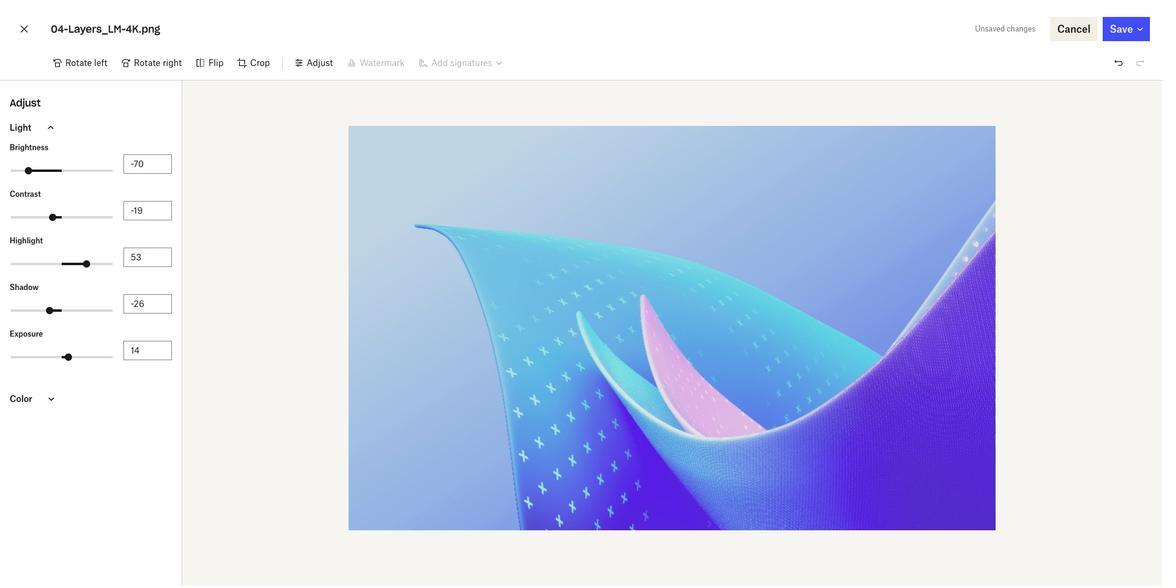Task type: locate. For each thing, give the bounding box(es) containing it.
0 horizontal spatial adjust
[[10, 97, 41, 109]]

4k.png
[[126, 23, 160, 35]]

1 rotate from the left
[[65, 58, 92, 68]]

rotate
[[65, 58, 92, 68], [134, 58, 161, 68]]

crop
[[250, 58, 270, 68]]

adjust right 'crop'
[[307, 58, 333, 68]]

contrast
[[10, 190, 41, 199]]

None field
[[0, 0, 93, 13]]

right
[[163, 58, 182, 68]]

1 vertical spatial adjust
[[10, 97, 41, 109]]

rotate left button
[[46, 53, 115, 73]]

0 horizontal spatial rotate
[[65, 58, 92, 68]]

1 horizontal spatial adjust
[[307, 58, 333, 68]]

0 vertical spatial adjust
[[307, 58, 333, 68]]

rotate left right
[[134, 58, 161, 68]]

exposure
[[10, 329, 43, 338]]

rotate left left
[[65, 58, 92, 68]]

Shadow number field
[[131, 297, 165, 311]]

rotate left
[[65, 58, 107, 68]]

unsaved
[[976, 24, 1005, 33]]

layers_lm-
[[68, 23, 126, 35]]

2 rotate from the left
[[134, 58, 161, 68]]

left
[[94, 58, 107, 68]]

adjust up light at the left
[[10, 97, 41, 109]]

Exposure range field
[[11, 356, 113, 358]]

brightness
[[10, 143, 49, 152]]

Highlight range field
[[11, 263, 113, 265]]

Brightness number field
[[131, 157, 165, 171]]

color button
[[0, 385, 182, 413]]

adjust
[[307, 58, 333, 68], [10, 97, 41, 109]]

close image
[[17, 19, 31, 39]]

1 horizontal spatial rotate
[[134, 58, 161, 68]]

Contrast range field
[[11, 216, 113, 219]]

adjust inside button
[[307, 58, 333, 68]]

highlight
[[10, 236, 43, 245]]

04-layers_lm-4k.png
[[51, 23, 160, 35]]

Brightness range field
[[11, 170, 113, 172]]



Task type: describe. For each thing, give the bounding box(es) containing it.
flip
[[209, 58, 224, 68]]

shadow
[[10, 283, 39, 292]]

rotate for rotate left
[[65, 58, 92, 68]]

rotate right button
[[115, 53, 189, 73]]

save
[[1110, 23, 1134, 35]]

Contrast number field
[[131, 204, 165, 217]]

save button
[[1103, 17, 1151, 41]]

Highlight number field
[[131, 251, 165, 264]]

04-
[[51, 23, 68, 35]]

cancel button
[[1051, 17, 1098, 41]]

adjust button
[[288, 53, 340, 73]]

crop button
[[231, 53, 277, 73]]

Exposure number field
[[131, 344, 165, 357]]

light
[[10, 122, 31, 132]]

unsaved changes
[[976, 24, 1036, 33]]

rotate for rotate right
[[134, 58, 161, 68]]

color
[[10, 393, 32, 404]]

light button
[[0, 113, 182, 142]]

Shadow range field
[[11, 309, 113, 312]]

flip button
[[189, 53, 231, 73]]

rotate right
[[134, 58, 182, 68]]

cancel
[[1058, 23, 1091, 35]]

changes
[[1007, 24, 1036, 33]]



Task type: vqa. For each thing, say whether or not it's contained in the screenshot.
Cancel button
yes



